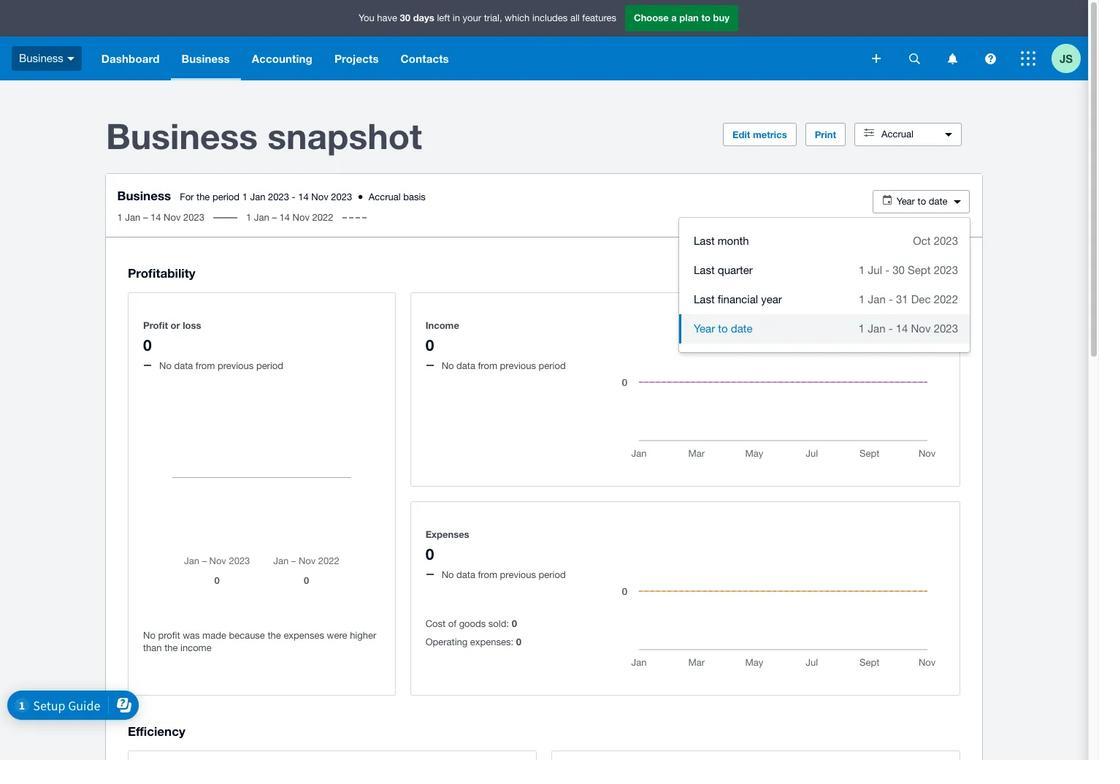 Task type: vqa. For each thing, say whether or not it's contained in the screenshot.
the Credit
no



Task type: locate. For each thing, give the bounding box(es) containing it.
date down 'financial'
[[731, 322, 753, 335]]

includes
[[533, 13, 568, 24]]

were
[[327, 630, 348, 641]]

0 horizontal spatial to
[[702, 12, 711, 24]]

2022 for 1 jan – 14 nov 2022
[[313, 212, 334, 223]]

1 horizontal spatial svg image
[[873, 54, 881, 63]]

1 jul - 30 sept 2023
[[860, 264, 959, 276]]

14 up profitability
[[151, 212, 162, 223]]

data down expenses 0
[[457, 569, 476, 580]]

nov for 1 jan – 14 nov 2022
[[293, 212, 310, 223]]

year to date up the oct
[[898, 196, 949, 207]]

previous
[[218, 360, 254, 371], [500, 360, 536, 371], [500, 569, 536, 580]]

1 – from the left
[[144, 212, 148, 223]]

0 vertical spatial the
[[197, 191, 210, 202]]

no data from previous period
[[159, 360, 284, 371], [442, 360, 566, 371], [442, 569, 566, 580]]

income
[[181, 642, 212, 653]]

banner containing js
[[0, 0, 1089, 80]]

month
[[718, 235, 750, 247]]

previous for income 0
[[500, 360, 536, 371]]

0 horizontal spatial year to date
[[694, 322, 753, 335]]

– for 14 nov 2022
[[273, 212, 277, 223]]

no down expenses 0
[[442, 569, 454, 580]]

-
[[292, 191, 296, 202], [886, 264, 890, 276], [889, 293, 894, 306], [889, 322, 893, 335]]

business
[[19, 52, 63, 64], [182, 52, 230, 65], [106, 115, 258, 156], [118, 188, 172, 203]]

jan up profitability
[[126, 212, 141, 223]]

jan for 1 jan - 31 dec 2022
[[869, 293, 886, 306]]

choose
[[634, 12, 669, 24]]

1 horizontal spatial year to date
[[898, 196, 949, 207]]

1 horizontal spatial 2022
[[934, 293, 959, 306]]

none field containing last month
[[679, 217, 971, 353]]

2 vertical spatial last
[[694, 293, 715, 306]]

2 – from the left
[[273, 212, 277, 223]]

30 right the have
[[400, 12, 411, 24]]

1 for 1 jan - 31 dec 2022
[[860, 293, 866, 306]]

in
[[453, 13, 460, 24]]

accrual left basis
[[369, 191, 401, 202]]

js
[[1060, 52, 1074, 65]]

year
[[762, 293, 783, 306]]

the
[[197, 191, 210, 202], [268, 630, 281, 641], [165, 642, 178, 653]]

nov down for
[[164, 212, 181, 223]]

you
[[359, 13, 375, 24]]

period
[[213, 191, 240, 202], [256, 360, 284, 371], [539, 360, 566, 371], [539, 569, 566, 580]]

buy
[[714, 12, 730, 24]]

year to date
[[898, 196, 949, 207], [694, 322, 753, 335]]

nov down dec
[[912, 322, 931, 335]]

- left "31"
[[889, 293, 894, 306]]

jan down for the period 1 jan 2023 - 14 nov 2023  ●  accrual basis on the left
[[255, 212, 270, 223]]

1 horizontal spatial year
[[898, 196, 916, 207]]

1 for 1 jan – 14 nov 2022
[[247, 212, 252, 223]]

jan
[[251, 191, 266, 202], [126, 212, 141, 223], [255, 212, 270, 223], [869, 293, 886, 306], [868, 322, 886, 335]]

0
[[143, 336, 152, 354], [426, 336, 434, 354], [426, 545, 434, 563], [512, 618, 517, 629], [516, 636, 522, 648]]

0 down profit
[[143, 336, 152, 354]]

svg image
[[1022, 51, 1036, 66], [948, 53, 958, 64], [986, 53, 997, 64]]

projects
[[335, 52, 379, 65]]

0 right sold:
[[512, 618, 517, 629]]

None field
[[679, 217, 971, 353]]

year down last financial year
[[694, 322, 716, 335]]

accrual up year to date popup button
[[882, 129, 914, 140]]

no down "income 0"
[[442, 360, 454, 371]]

0 down expenses
[[426, 545, 434, 563]]

no for expenses 0
[[442, 569, 454, 580]]

expenses
[[284, 630, 325, 641]]

0 vertical spatial 2022
[[313, 212, 334, 223]]

30 left sept on the top of the page
[[893, 264, 905, 276]]

0 vertical spatial date
[[930, 196, 949, 207]]

date
[[930, 196, 949, 207], [731, 322, 753, 335]]

profit
[[143, 319, 168, 331]]

nov down for the period 1 jan 2023 - 14 nov 2023  ●  accrual basis on the left
[[293, 212, 310, 223]]

no for income 0
[[442, 360, 454, 371]]

the down the 'profit'
[[165, 642, 178, 653]]

1
[[243, 191, 248, 202], [118, 212, 123, 223], [247, 212, 252, 223], [860, 264, 866, 276], [860, 293, 866, 306], [859, 322, 865, 335]]

0 horizontal spatial –
[[144, 212, 148, 223]]

2023 for 1 jul - 30 sept 2023
[[934, 264, 959, 276]]

quarter
[[718, 264, 753, 276]]

1 last from the top
[[694, 235, 715, 247]]

basis
[[404, 191, 426, 202]]

0 down income
[[426, 336, 434, 354]]

to inside period list box
[[719, 322, 728, 335]]

choose a plan to buy
[[634, 12, 730, 24]]

no data from previous period down loss
[[159, 360, 284, 371]]

2 vertical spatial to
[[719, 322, 728, 335]]

- right jul
[[886, 264, 890, 276]]

nov
[[312, 191, 329, 202], [164, 212, 181, 223], [293, 212, 310, 223], [912, 322, 931, 335]]

no
[[159, 360, 172, 371], [442, 360, 454, 371], [442, 569, 454, 580], [143, 630, 156, 641]]

from
[[196, 360, 215, 371], [478, 360, 498, 371], [478, 569, 498, 580]]

0 vertical spatial last
[[694, 235, 715, 247]]

date inside year to date popup button
[[930, 196, 949, 207]]

last
[[694, 235, 715, 247], [694, 264, 715, 276], [694, 293, 715, 306]]

0 vertical spatial year
[[898, 196, 916, 207]]

previous for profit or loss 0
[[218, 360, 254, 371]]

no data from previous period up sold:
[[442, 569, 566, 580]]

31
[[897, 293, 909, 306]]

the right because
[[268, 630, 281, 641]]

0 vertical spatial 30
[[400, 12, 411, 24]]

to left buy
[[702, 12, 711, 24]]

days
[[413, 12, 435, 24]]

accrual
[[882, 129, 914, 140], [369, 191, 401, 202]]

edit
[[733, 129, 751, 140]]

goods
[[459, 618, 486, 629]]

1 for 1 jul - 30 sept 2023
[[860, 264, 866, 276]]

1 vertical spatial last
[[694, 264, 715, 276]]

last left quarter
[[694, 264, 715, 276]]

3 last from the top
[[694, 293, 715, 306]]

2 horizontal spatial the
[[268, 630, 281, 641]]

- down 1 jan - 31 dec 2022
[[889, 322, 893, 335]]

2 horizontal spatial svg image
[[910, 53, 921, 64]]

1 horizontal spatial accrual
[[882, 129, 914, 140]]

no data from previous period for expenses 0
[[442, 569, 566, 580]]

2 horizontal spatial to
[[919, 196, 927, 207]]

0 horizontal spatial 2022
[[313, 212, 334, 223]]

2022 inside period list box
[[934, 293, 959, 306]]

14 inside period list box
[[897, 322, 909, 335]]

svg image
[[910, 53, 921, 64], [873, 54, 881, 63], [67, 57, 74, 60]]

1 horizontal spatial –
[[273, 212, 277, 223]]

– up profitability
[[144, 212, 148, 223]]

last left 'financial'
[[694, 293, 715, 306]]

1 vertical spatial date
[[731, 322, 753, 335]]

data down "income 0"
[[457, 360, 476, 371]]

1 horizontal spatial 30
[[893, 264, 905, 276]]

0 horizontal spatial 30
[[400, 12, 411, 24]]

30 inside period list box
[[893, 264, 905, 276]]

no up the than
[[143, 630, 156, 641]]

to inside popup button
[[919, 196, 927, 207]]

banner
[[0, 0, 1089, 80]]

1 vertical spatial 2022
[[934, 293, 959, 306]]

1 horizontal spatial to
[[719, 322, 728, 335]]

2023
[[269, 191, 290, 202], [332, 191, 353, 202], [184, 212, 205, 223], [934, 235, 959, 247], [934, 264, 959, 276], [934, 322, 959, 335]]

previous for expenses 0
[[500, 569, 536, 580]]

nov for 1 jan - 14 nov 2023
[[912, 322, 931, 335]]

0 horizontal spatial year
[[694, 322, 716, 335]]

expenses:
[[471, 637, 514, 648]]

0 horizontal spatial the
[[165, 642, 178, 653]]

14 for 1 jan - 14 nov 2023
[[897, 322, 909, 335]]

2022 right dec
[[934, 293, 959, 306]]

jan for 1 jan – 14 nov 2023
[[126, 212, 141, 223]]

to down last financial year
[[719, 322, 728, 335]]

14
[[299, 191, 309, 202], [151, 212, 162, 223], [280, 212, 291, 223], [897, 322, 909, 335]]

year up the oct
[[898, 196, 916, 207]]

– down for the period 1 jan 2023 - 14 nov 2023  ●  accrual basis on the left
[[273, 212, 277, 223]]

30
[[400, 12, 411, 24], [893, 264, 905, 276]]

svg image inside business popup button
[[67, 57, 74, 60]]

–
[[144, 212, 148, 223], [273, 212, 277, 223]]

jul
[[869, 264, 883, 276]]

0 vertical spatial accrual
[[882, 129, 914, 140]]

0 vertical spatial to
[[702, 12, 711, 24]]

2022 down for the period 1 jan 2023 - 14 nov 2023  ●  accrual basis on the left
[[313, 212, 334, 223]]

last left "month"
[[694, 235, 715, 247]]

data down profit or loss 0
[[174, 360, 193, 371]]

jan for 1 jan – 14 nov 2022
[[255, 212, 270, 223]]

1 vertical spatial accrual
[[369, 191, 401, 202]]

1 vertical spatial the
[[268, 630, 281, 641]]

no data from previous period down "income 0"
[[442, 360, 566, 371]]

jan left "31"
[[869, 293, 886, 306]]

period for expenses 0
[[539, 569, 566, 580]]

no down profit or loss 0
[[159, 360, 172, 371]]

efficiency
[[128, 724, 185, 739]]

data
[[174, 360, 193, 371], [457, 360, 476, 371], [457, 569, 476, 580]]

to up the oct
[[919, 196, 927, 207]]

0 horizontal spatial svg image
[[67, 57, 74, 60]]

data for income 0
[[457, 360, 476, 371]]

2 vertical spatial the
[[165, 642, 178, 653]]

features
[[583, 13, 617, 24]]

dec
[[912, 293, 931, 306]]

accrual button
[[855, 123, 963, 146]]

the right for
[[197, 191, 210, 202]]

to
[[702, 12, 711, 24], [919, 196, 927, 207], [719, 322, 728, 335]]

1 vertical spatial 30
[[893, 264, 905, 276]]

- for last financial year
[[889, 293, 894, 306]]

group containing last month
[[680, 218, 971, 352]]

than
[[143, 642, 162, 653]]

data for profit or loss 0
[[174, 360, 193, 371]]

1 vertical spatial year to date
[[694, 322, 753, 335]]

0 vertical spatial year to date
[[898, 196, 949, 207]]

cost of goods sold: 0 operating expenses: 0
[[426, 618, 522, 648]]

nov for 1 jan – 14 nov 2023
[[164, 212, 181, 223]]

14 down for the period 1 jan 2023 - 14 nov 2023  ●  accrual basis on the left
[[280, 212, 291, 223]]

year to date down last financial year
[[694, 322, 753, 335]]

contacts
[[401, 52, 449, 65]]

navigation containing dashboard
[[91, 37, 862, 80]]

0 horizontal spatial date
[[731, 322, 753, 335]]

date up oct 2023 in the right top of the page
[[930, 196, 949, 207]]

14 down "31"
[[897, 322, 909, 335]]

navigation
[[91, 37, 862, 80]]

year to date inside period list box
[[694, 322, 753, 335]]

1 vertical spatial to
[[919, 196, 927, 207]]

last quarter
[[694, 264, 753, 276]]

1 vertical spatial year
[[694, 322, 716, 335]]

2022
[[313, 212, 334, 223], [934, 293, 959, 306]]

jan down 1 jan - 31 dec 2022
[[868, 322, 886, 335]]

loss
[[183, 319, 201, 331]]

1 horizontal spatial date
[[930, 196, 949, 207]]

group
[[680, 218, 971, 352]]

of
[[449, 618, 457, 629]]

2 last from the top
[[694, 264, 715, 276]]

nov inside period list box
[[912, 322, 931, 335]]



Task type: describe. For each thing, give the bounding box(es) containing it.
left
[[437, 13, 450, 24]]

last for last financial year
[[694, 293, 715, 306]]

profit
[[158, 630, 180, 641]]

edit metrics
[[733, 129, 788, 140]]

business inside dropdown button
[[182, 52, 230, 65]]

js button
[[1052, 37, 1089, 80]]

accounting button
[[241, 37, 324, 80]]

business inside popup button
[[19, 52, 63, 64]]

a
[[672, 12, 677, 24]]

for the period 1 jan 2023 - 14 nov 2023  ●  accrual basis
[[180, 191, 426, 202]]

have
[[377, 13, 398, 24]]

projects button
[[324, 37, 390, 80]]

cost
[[426, 618, 446, 629]]

last for last month
[[694, 235, 715, 247]]

1 jan - 14 nov 2023
[[859, 322, 959, 335]]

year to date inside popup button
[[898, 196, 949, 207]]

year to date button
[[874, 190, 971, 213]]

metrics
[[753, 129, 788, 140]]

income
[[426, 319, 460, 331]]

oct 2023
[[914, 235, 959, 247]]

2 horizontal spatial svg image
[[1022, 51, 1036, 66]]

accrual inside popup button
[[882, 129, 914, 140]]

operating
[[426, 637, 468, 648]]

2023 for 1 jan - 14 nov 2023
[[934, 322, 959, 335]]

2022 for 1 jan - 31 dec 2022
[[934, 293, 959, 306]]

no for profit or loss 0
[[159, 360, 172, 371]]

financial
[[718, 293, 759, 306]]

from for expenses 0
[[478, 569, 498, 580]]

contacts button
[[390, 37, 460, 80]]

dashboard link
[[91, 37, 171, 80]]

last month
[[694, 235, 750, 247]]

no profit was made because the expenses were higher than the income
[[143, 630, 377, 653]]

all
[[571, 13, 580, 24]]

no data from previous period for profit or loss 0
[[159, 360, 284, 371]]

from for profit or loss 0
[[196, 360, 215, 371]]

1 horizontal spatial svg image
[[986, 53, 997, 64]]

plan
[[680, 12, 699, 24]]

income 0
[[426, 319, 460, 354]]

which
[[505, 13, 530, 24]]

14 for 1 jan – 14 nov 2022
[[280, 212, 291, 223]]

period for profit or loss 0
[[256, 360, 284, 371]]

oct
[[914, 235, 931, 247]]

no inside no profit was made because the expenses were higher than the income
[[143, 630, 156, 641]]

print
[[815, 129, 837, 140]]

print button
[[806, 123, 846, 146]]

business button
[[171, 37, 241, 80]]

nov up '1 jan – 14 nov 2022'
[[312, 191, 329, 202]]

- for year to date
[[889, 322, 893, 335]]

0 horizontal spatial accrual
[[369, 191, 401, 202]]

because
[[229, 630, 265, 641]]

1 jan - 31 dec 2022
[[860, 293, 959, 306]]

– for 14 nov 2023
[[144, 212, 148, 223]]

0 inside expenses 0
[[426, 545, 434, 563]]

profitability
[[128, 266, 196, 281]]

year inside period list box
[[694, 322, 716, 335]]

last financial year
[[694, 293, 783, 306]]

snapshot
[[268, 115, 422, 156]]

- up '1 jan – 14 nov 2022'
[[292, 191, 296, 202]]

sold:
[[489, 618, 509, 629]]

year inside popup button
[[898, 196, 916, 207]]

you have 30 days left in your trial, which includes all features
[[359, 12, 617, 24]]

from for income 0
[[478, 360, 498, 371]]

14 for 1 jan – 14 nov 2023
[[151, 212, 162, 223]]

expenses 0
[[426, 528, 470, 563]]

group inside field
[[680, 218, 971, 352]]

period list box
[[680, 218, 971, 352]]

made
[[203, 630, 226, 641]]

2023 for 1 jan – 14 nov 2023
[[184, 212, 205, 223]]

to inside banner
[[702, 12, 711, 24]]

your
[[463, 13, 482, 24]]

expenses
[[426, 528, 470, 540]]

sept
[[909, 264, 931, 276]]

1 for 1 jan – 14 nov 2023
[[118, 212, 123, 223]]

business snapshot
[[106, 115, 422, 156]]

was
[[183, 630, 200, 641]]

accounting
[[252, 52, 313, 65]]

0 horizontal spatial svg image
[[948, 53, 958, 64]]

1 jan – 14 nov 2022
[[247, 212, 334, 223]]

1 for 1 jan - 14 nov 2023
[[859, 322, 865, 335]]

0 right expenses:
[[516, 636, 522, 648]]

for
[[180, 191, 194, 202]]

business button
[[0, 37, 91, 80]]

edit metrics button
[[724, 123, 797, 146]]

no data from previous period for income 0
[[442, 360, 566, 371]]

jan up '1 jan – 14 nov 2022'
[[251, 191, 266, 202]]

1 jan – 14 nov 2023
[[118, 212, 205, 223]]

profit or loss 0
[[143, 319, 201, 354]]

dashboard
[[101, 52, 160, 65]]

last for last quarter
[[694, 264, 715, 276]]

higher
[[350, 630, 377, 641]]

- for last quarter
[[886, 264, 890, 276]]

14 up '1 jan – 14 nov 2022'
[[299, 191, 309, 202]]

jan for 1 jan - 14 nov 2023
[[868, 322, 886, 335]]

or
[[171, 319, 180, 331]]

trial,
[[484, 13, 502, 24]]

data for expenses 0
[[457, 569, 476, 580]]

period for income 0
[[539, 360, 566, 371]]

0 inside profit or loss 0
[[143, 336, 152, 354]]

2023 for for the period 1 jan 2023 - 14 nov 2023  ●  accrual basis
[[269, 191, 290, 202]]

date inside period list box
[[731, 322, 753, 335]]

0 inside "income 0"
[[426, 336, 434, 354]]

1 horizontal spatial the
[[197, 191, 210, 202]]



